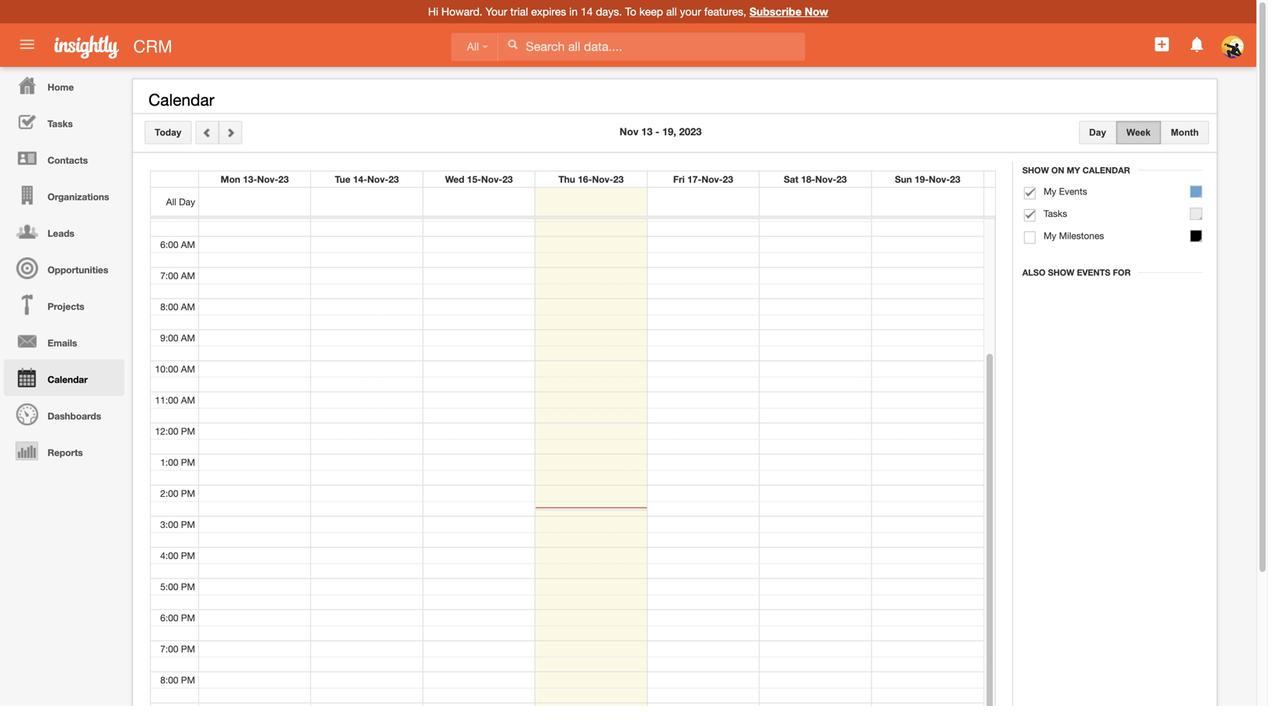 Task type: locate. For each thing, give the bounding box(es) containing it.
nov- right sun
[[929, 174, 950, 185]]

my milestones
[[1044, 230, 1105, 241]]

tasks inside navigation
[[47, 118, 73, 129]]

calendar down day button
[[1083, 165, 1131, 175]]

nov- for 13-
[[257, 174, 279, 185]]

day left week
[[1090, 127, 1107, 138]]

2 vertical spatial my
[[1044, 230, 1057, 241]]

0 horizontal spatial tasks
[[47, 118, 73, 129]]

5 pm from the top
[[181, 550, 195, 561]]

my right my events option
[[1044, 186, 1057, 197]]

to
[[625, 5, 637, 18]]

all day
[[166, 196, 195, 207]]

my right on
[[1067, 165, 1081, 175]]

howard.
[[442, 5, 483, 18]]

8:00 up 9:00
[[160, 301, 178, 312]]

leads link
[[4, 213, 124, 250]]

5 am from the top
[[181, 364, 195, 375]]

0 vertical spatial 8:00
[[160, 301, 178, 312]]

all down howard.
[[467, 41, 479, 53]]

-
[[656, 126, 660, 138]]

0 vertical spatial tasks
[[47, 118, 73, 129]]

1 horizontal spatial day
[[1090, 127, 1107, 138]]

also
[[1023, 268, 1046, 278]]

nov
[[620, 126, 639, 138]]

1 horizontal spatial calendar
[[149, 90, 215, 109]]

1:00 pm
[[160, 457, 195, 468]]

3 23 from the left
[[503, 174, 513, 185]]

6 am from the top
[[181, 395, 195, 406]]

2 8:00 from the top
[[160, 675, 178, 686]]

1 vertical spatial 7:00
[[160, 644, 178, 655]]

am for 10:00 am
[[181, 364, 195, 375]]

hi
[[428, 5, 439, 18]]

my right my milestones option
[[1044, 230, 1057, 241]]

my
[[1067, 165, 1081, 175], [1044, 186, 1057, 197], [1044, 230, 1057, 241]]

pm
[[181, 426, 195, 437], [181, 457, 195, 468], [181, 488, 195, 499], [181, 519, 195, 530], [181, 550, 195, 561], [181, 581, 195, 592], [181, 613, 195, 623], [181, 644, 195, 655], [181, 675, 195, 686]]

9 pm from the top
[[181, 675, 195, 686]]

nov 13 - 19, 2023
[[620, 126, 702, 138]]

pm up 8:00 pm
[[181, 644, 195, 655]]

1 vertical spatial 6:00
[[160, 613, 178, 623]]

6:00 down 5:00
[[160, 613, 178, 623]]

7:00 down 6:00 am
[[160, 270, 178, 281]]

all inside all link
[[467, 41, 479, 53]]

23
[[278, 174, 289, 185], [389, 174, 399, 185], [503, 174, 513, 185], [614, 174, 624, 185], [723, 174, 734, 185], [837, 174, 847, 185], [950, 174, 961, 185]]

events left for at the right top
[[1077, 268, 1111, 278]]

6:00 for 6:00 am
[[160, 239, 178, 250]]

crm
[[133, 37, 172, 56]]

for
[[1113, 268, 1131, 278]]

0 vertical spatial day
[[1090, 127, 1107, 138]]

fri
[[674, 174, 685, 185]]

pm right 5:00
[[181, 581, 195, 592]]

2 6:00 from the top
[[160, 613, 178, 623]]

6 nov- from the left
[[816, 174, 837, 185]]

tasks up contacts link
[[47, 118, 73, 129]]

7 pm from the top
[[181, 613, 195, 623]]

sun
[[895, 174, 912, 185]]

nov- for 16-
[[592, 174, 614, 185]]

1 vertical spatial events
[[1077, 268, 1111, 278]]

subscribe
[[750, 5, 802, 18]]

show right also
[[1048, 268, 1075, 278]]

pm right 3:00
[[181, 519, 195, 530]]

nov- right thu
[[592, 174, 614, 185]]

tasks link
[[4, 103, 124, 140]]

dashboards
[[47, 411, 101, 422]]

14
[[581, 5, 593, 18]]

in
[[569, 5, 578, 18]]

2 nov- from the left
[[367, 174, 389, 185]]

nov- right the wed
[[481, 174, 503, 185]]

show left on
[[1023, 165, 1049, 175]]

0 horizontal spatial day
[[179, 196, 195, 207]]

23 for wed 15-nov-23
[[503, 174, 513, 185]]

1 vertical spatial calendar
[[1083, 165, 1131, 175]]

features,
[[705, 5, 747, 18]]

7:00
[[160, 270, 178, 281], [160, 644, 178, 655]]

navigation
[[0, 67, 124, 469]]

2:00 pm
[[160, 488, 195, 499]]

pm right 12:00
[[181, 426, 195, 437]]

1 8:00 from the top
[[160, 301, 178, 312]]

1 vertical spatial show
[[1048, 268, 1075, 278]]

0 vertical spatial 6:00
[[160, 239, 178, 250]]

0 vertical spatial all
[[467, 41, 479, 53]]

am
[[181, 239, 195, 250], [181, 270, 195, 281], [181, 301, 195, 312], [181, 333, 195, 343], [181, 364, 195, 375], [181, 395, 195, 406]]

pm for 5:00 pm
[[181, 581, 195, 592]]

all up 6:00 am
[[166, 196, 176, 207]]

11:00 am
[[155, 395, 195, 406]]

calendar up dashboards link
[[47, 374, 88, 385]]

2 23 from the left
[[389, 174, 399, 185]]

12:00
[[155, 426, 178, 437]]

0 vertical spatial 7:00
[[160, 270, 178, 281]]

events
[[1059, 186, 1088, 197], [1077, 268, 1111, 278]]

4 nov- from the left
[[592, 174, 614, 185]]

my for my events
[[1044, 186, 1057, 197]]

23 right the 19-
[[950, 174, 961, 185]]

pm for 6:00 pm
[[181, 613, 195, 623]]

8 pm from the top
[[181, 644, 195, 655]]

19,
[[663, 126, 677, 138]]

1 vertical spatial tasks
[[1044, 208, 1068, 219]]

all
[[667, 5, 677, 18]]

my events
[[1044, 186, 1088, 197]]

day up 6:00 am
[[179, 196, 195, 207]]

1 am from the top
[[181, 239, 195, 250]]

am up "9:00 am"
[[181, 301, 195, 312]]

5:00
[[160, 581, 178, 592]]

show
[[1023, 165, 1049, 175], [1048, 268, 1075, 278]]

3 pm from the top
[[181, 488, 195, 499]]

day
[[1090, 127, 1107, 138], [179, 196, 195, 207]]

white image
[[507, 39, 518, 50]]

11:00
[[155, 395, 178, 406]]

2 vertical spatial calendar
[[47, 374, 88, 385]]

pm up 7:00 pm
[[181, 613, 195, 623]]

contacts
[[47, 155, 88, 166]]

next image
[[225, 127, 236, 138]]

23 right 16-
[[614, 174, 624, 185]]

23 right 13-
[[278, 174, 289, 185]]

0 horizontal spatial calendar
[[47, 374, 88, 385]]

dashboards link
[[4, 396, 124, 432]]

1 23 from the left
[[278, 174, 289, 185]]

7 nov- from the left
[[929, 174, 950, 185]]

23 for sun 19-nov-23
[[950, 174, 961, 185]]

5 nov- from the left
[[702, 174, 723, 185]]

pm for 12:00 pm
[[181, 426, 195, 437]]

9:00
[[160, 333, 178, 343]]

previous image
[[202, 127, 213, 138]]

projects link
[[4, 286, 124, 323]]

23 for tue 14-nov-23
[[389, 174, 399, 185]]

organizations link
[[4, 177, 124, 213]]

13-
[[243, 174, 257, 185]]

8:00
[[160, 301, 178, 312], [160, 675, 178, 686]]

6 23 from the left
[[837, 174, 847, 185]]

1 nov- from the left
[[257, 174, 279, 185]]

am right the 10:00 on the left of page
[[181, 364, 195, 375]]

1 vertical spatial 8:00
[[160, 675, 178, 686]]

6:00 for 6:00 pm
[[160, 613, 178, 623]]

2 7:00 from the top
[[160, 644, 178, 655]]

pm down 7:00 pm
[[181, 675, 195, 686]]

tue
[[335, 174, 351, 185]]

15-
[[467, 174, 481, 185]]

1 vertical spatial all
[[166, 196, 176, 207]]

7:00 down 6:00 pm
[[160, 644, 178, 655]]

calendar inside navigation
[[47, 374, 88, 385]]

tue 14-nov-23
[[335, 174, 399, 185]]

23 right 14-
[[389, 174, 399, 185]]

nov- right fri
[[702, 174, 723, 185]]

contacts link
[[4, 140, 124, 177]]

tasks
[[47, 118, 73, 129], [1044, 208, 1068, 219]]

show on my calendar
[[1023, 165, 1131, 175]]

pm right 1:00
[[181, 457, 195, 468]]

4 pm from the top
[[181, 519, 195, 530]]

4 am from the top
[[181, 333, 195, 343]]

23 right the 15-
[[503, 174, 513, 185]]

nov- right tue
[[367, 174, 389, 185]]

8:00 for 8:00 am
[[160, 301, 178, 312]]

6:00 am
[[160, 239, 195, 250]]

6 pm from the top
[[181, 581, 195, 592]]

opportunities
[[47, 264, 108, 275]]

2 pm from the top
[[181, 457, 195, 468]]

0 horizontal spatial all
[[166, 196, 176, 207]]

7:00 pm
[[160, 644, 195, 655]]

1 vertical spatial my
[[1044, 186, 1057, 197]]

1 7:00 from the top
[[160, 270, 178, 281]]

calendar
[[149, 90, 215, 109], [1083, 165, 1131, 175], [47, 374, 88, 385]]

2023
[[679, 126, 702, 138]]

8:00 down 7:00 pm
[[160, 675, 178, 686]]

7 23 from the left
[[950, 174, 961, 185]]

day button
[[1080, 121, 1117, 144]]

1 horizontal spatial all
[[467, 41, 479, 53]]

2 am from the top
[[181, 270, 195, 281]]

6:00 up 7:00 am at the top left
[[160, 239, 178, 250]]

calendar up today
[[149, 90, 215, 109]]

your
[[486, 5, 508, 18]]

pm right 2:00
[[181, 488, 195, 499]]

home link
[[4, 67, 124, 103]]

13
[[642, 126, 653, 138]]

am down 6:00 am
[[181, 270, 195, 281]]

23 right "18-"
[[837, 174, 847, 185]]

3 am from the top
[[181, 301, 195, 312]]

tasks down my events
[[1044, 208, 1068, 219]]

3 nov- from the left
[[481, 174, 503, 185]]

am up 7:00 am at the top left
[[181, 239, 195, 250]]

trial
[[511, 5, 528, 18]]

7:00 am
[[160, 270, 195, 281]]

home
[[47, 82, 74, 93]]

milestones
[[1059, 230, 1105, 241]]

all for all day
[[166, 196, 176, 207]]

1 horizontal spatial tasks
[[1044, 208, 1068, 219]]

pm for 3:00 pm
[[181, 519, 195, 530]]

My Milestones checkbox
[[1024, 231, 1036, 244]]

6:00
[[160, 239, 178, 250], [160, 613, 178, 623]]

expires
[[531, 5, 566, 18]]

events down the show on my calendar
[[1059, 186, 1088, 197]]

1 6:00 from the top
[[160, 239, 178, 250]]

am right 11:00
[[181, 395, 195, 406]]

19-
[[915, 174, 929, 185]]

5 23 from the left
[[723, 174, 734, 185]]

nov- right sat
[[816, 174, 837, 185]]

am for 11:00 am
[[181, 395, 195, 406]]

month
[[1171, 127, 1199, 138]]

also show events for
[[1023, 268, 1131, 278]]

pm right 4:00
[[181, 550, 195, 561]]

1 pm from the top
[[181, 426, 195, 437]]

nov- right mon
[[257, 174, 279, 185]]

am right 9:00
[[181, 333, 195, 343]]

on
[[1052, 165, 1065, 175]]

4 23 from the left
[[614, 174, 624, 185]]

23 right 17-
[[723, 174, 734, 185]]

now
[[805, 5, 829, 18]]

all
[[467, 41, 479, 53], [166, 196, 176, 207]]



Task type: vqa. For each thing, say whether or not it's contained in the screenshot.
bottommost 6:00
yes



Task type: describe. For each thing, give the bounding box(es) containing it.
wed 15-nov-23
[[445, 174, 513, 185]]

pm for 4:00 pm
[[181, 550, 195, 561]]

week
[[1127, 127, 1151, 138]]

23 for thu 16-nov-23
[[614, 174, 624, 185]]

Search all data.... text field
[[499, 33, 805, 61]]

nov- for 18-
[[816, 174, 837, 185]]

8:00 am
[[160, 301, 195, 312]]

0 vertical spatial show
[[1023, 165, 1049, 175]]

0 vertical spatial events
[[1059, 186, 1088, 197]]

1:00
[[160, 457, 178, 468]]

all link
[[452, 33, 499, 61]]

mon 13-nov-23
[[221, 174, 289, 185]]

10:00
[[155, 364, 178, 375]]

projects
[[47, 301, 84, 312]]

day inside button
[[1090, 127, 1107, 138]]

nov- for 14-
[[367, 174, 389, 185]]

leads
[[47, 228, 74, 239]]

thu 16-nov-23
[[559, 174, 624, 185]]

4:00
[[160, 550, 178, 561]]

week button
[[1117, 121, 1161, 144]]

pm for 2:00 pm
[[181, 488, 195, 499]]

0 vertical spatial calendar
[[149, 90, 215, 109]]

subscribe now link
[[750, 5, 829, 18]]

hi howard. your trial expires in 14 days. to keep all your features, subscribe now
[[428, 5, 829, 18]]

nov- for 15-
[[481, 174, 503, 185]]

17-
[[688, 174, 702, 185]]

1 vertical spatial day
[[179, 196, 195, 207]]

opportunities link
[[4, 250, 124, 286]]

8:00 for 8:00 pm
[[160, 675, 178, 686]]

notifications image
[[1188, 35, 1207, 54]]

am for 6:00 am
[[181, 239, 195, 250]]

emails
[[47, 338, 77, 348]]

today
[[155, 127, 182, 138]]

0 vertical spatial my
[[1067, 165, 1081, 175]]

2:00
[[160, 488, 178, 499]]

days.
[[596, 5, 622, 18]]

6:00 pm
[[160, 613, 195, 623]]

navigation containing home
[[0, 67, 124, 469]]

nov- for 19-
[[929, 174, 950, 185]]

sun 19-nov-23
[[895, 174, 961, 185]]

23 for mon 13-nov-23
[[278, 174, 289, 185]]

5:00 pm
[[160, 581, 195, 592]]

thu
[[559, 174, 576, 185]]

am for 8:00 am
[[181, 301, 195, 312]]

mon
[[221, 174, 240, 185]]

calendar link
[[4, 359, 124, 396]]

14-
[[353, 174, 367, 185]]

4:00 pm
[[160, 550, 195, 561]]

pm for 8:00 pm
[[181, 675, 195, 686]]

keep
[[640, 5, 663, 18]]

wed
[[445, 174, 465, 185]]

10:00 am
[[155, 364, 195, 375]]

12:00 pm
[[155, 426, 195, 437]]

23 for fri 17-nov-23
[[723, 174, 734, 185]]

reports link
[[4, 432, 124, 469]]

9:00 am
[[160, 333, 195, 343]]

am for 7:00 am
[[181, 270, 195, 281]]

23 for sat 18-nov-23
[[837, 174, 847, 185]]

sat
[[784, 174, 799, 185]]

Tasks checkbox
[[1024, 209, 1036, 222]]

7:00 for 7:00 pm
[[160, 644, 178, 655]]

16-
[[578, 174, 592, 185]]

emails link
[[4, 323, 124, 359]]

7:00 for 7:00 am
[[160, 270, 178, 281]]

2 horizontal spatial calendar
[[1083, 165, 1131, 175]]

your
[[680, 5, 702, 18]]

My Events checkbox
[[1024, 187, 1036, 200]]

3:00
[[160, 519, 178, 530]]

my for my milestones
[[1044, 230, 1057, 241]]

fri 17-nov-23
[[674, 174, 734, 185]]

am for 9:00 am
[[181, 333, 195, 343]]

pm for 1:00 pm
[[181, 457, 195, 468]]

18-
[[801, 174, 816, 185]]

month button
[[1161, 121, 1210, 144]]

nov- for 17-
[[702, 174, 723, 185]]

3:00 pm
[[160, 519, 195, 530]]

organizations
[[47, 191, 109, 202]]

8:00 pm
[[160, 675, 195, 686]]

sat 18-nov-23
[[784, 174, 847, 185]]

all for all
[[467, 41, 479, 53]]

today button
[[145, 121, 192, 144]]

pm for 7:00 pm
[[181, 644, 195, 655]]



